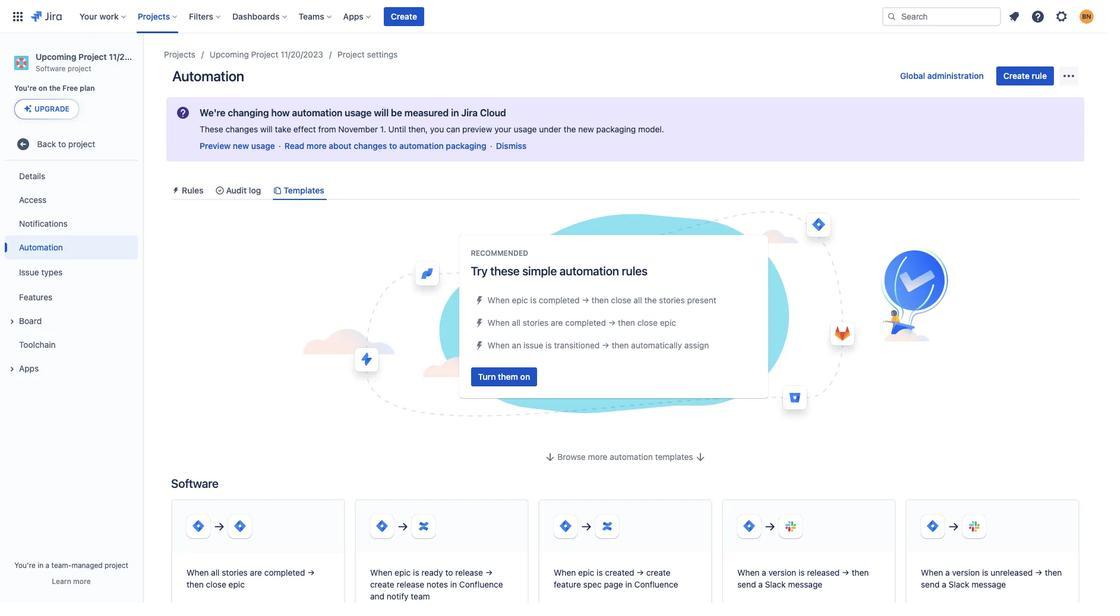 Task type: locate. For each thing, give the bounding box(es) containing it.
settings image
[[1055, 9, 1069, 23]]

1 vertical spatial close
[[638, 318, 658, 328]]

2 · from the left
[[490, 141, 493, 151]]

→
[[582, 295, 590, 305], [608, 318, 616, 328], [602, 340, 610, 351], [307, 568, 315, 578], [485, 568, 493, 578], [637, 568, 644, 578], [842, 568, 850, 578], [1036, 568, 1043, 578]]

create
[[391, 11, 417, 21], [1004, 71, 1030, 81]]

create for create
[[391, 11, 417, 21]]

projects
[[138, 11, 170, 21], [164, 49, 195, 59]]

1 vertical spatial projects
[[164, 49, 195, 59]]

2 vertical spatial more
[[73, 578, 91, 587]]

epic for when epic is completed → then close all the stories present
[[512, 295, 528, 305]]

0 horizontal spatial the
[[49, 84, 61, 93]]

2 horizontal spatial project
[[338, 49, 365, 59]]

1 vertical spatial are
[[250, 568, 262, 578]]

stories
[[659, 295, 685, 305], [523, 318, 549, 328], [222, 568, 248, 578]]

changes inside we're changing how automation usage will be measured in jira cloud these changes will take effect from november 1. until then, you can preview your usage under the new packaging model.
[[226, 124, 258, 134]]

0 horizontal spatial confluence
[[459, 580, 503, 590]]

1 version from the left
[[769, 568, 797, 578]]

when inside when epic is created → create feature spec page in confluence
[[554, 568, 576, 578]]

in right the notes
[[450, 580, 457, 590]]

2 horizontal spatial all
[[634, 295, 642, 305]]

on
[[39, 84, 47, 93], [521, 372, 530, 382]]

message down the unreleased
[[972, 580, 1006, 590]]

message inside when a version is released → then send a slack message
[[788, 580, 823, 590]]

0 horizontal spatial when all stories are completed → then close epic
[[187, 568, 315, 590]]

when epic is completed → then close all the stories present
[[488, 295, 717, 305]]

when inside when a version is unreleased → then send a slack message
[[921, 568, 944, 578]]

toolchain
[[19, 340, 56, 350]]

jira image
[[31, 9, 62, 23], [31, 9, 62, 23]]

2 version from the left
[[953, 568, 980, 578]]

1 horizontal spatial confluence
[[635, 580, 678, 590]]

teams button
[[295, 7, 336, 26]]

confluence inside when epic is ready to release → create release notes in confluence and notify team
[[459, 580, 503, 590]]

confluence right the notes
[[459, 580, 503, 590]]

more
[[307, 141, 327, 151], [588, 452, 608, 463], [73, 578, 91, 587]]

projects right 'sidebar navigation' image
[[164, 49, 195, 59]]

11/20/2023 inside upcoming project 11/20/2023 link
[[281, 49, 323, 59]]

upcoming
[[210, 49, 249, 59], [36, 52, 76, 62]]

version
[[769, 568, 797, 578], [953, 568, 980, 578]]

project
[[68, 64, 91, 73], [68, 139, 95, 149], [105, 562, 128, 571]]

confluence
[[459, 580, 503, 590], [635, 580, 678, 590]]

2 vertical spatial the
[[645, 295, 657, 305]]

version left released
[[769, 568, 797, 578]]

1 vertical spatial packaging
[[446, 141, 487, 151]]

1 vertical spatial when all stories are completed → then close epic
[[187, 568, 315, 590]]

epic inside when epic is ready to release → create release notes in confluence and notify team
[[395, 568, 411, 578]]

0 vertical spatial software
[[36, 64, 66, 73]]

completed inside the when all stories are completed → then close epic
[[264, 568, 305, 578]]

apps
[[343, 11, 364, 21], [19, 364, 39, 374]]

until
[[389, 124, 406, 134]]

1 vertical spatial more
[[588, 452, 608, 463]]

2 horizontal spatial close
[[638, 318, 658, 328]]

jira
[[461, 108, 478, 118]]

is right issue
[[546, 340, 552, 351]]

2 vertical spatial usage
[[251, 141, 275, 151]]

packaging left model.
[[597, 124, 636, 134]]

project up details "link"
[[68, 139, 95, 149]]

confluence down created
[[635, 580, 678, 590]]

access link
[[5, 189, 138, 212]]

when a version is released → then send a slack message
[[738, 568, 869, 590]]

0 horizontal spatial create
[[391, 11, 417, 21]]

0 vertical spatial changes
[[226, 124, 258, 134]]

1 horizontal spatial upcoming
[[210, 49, 249, 59]]

usage
[[345, 108, 372, 118], [514, 124, 537, 134], [251, 141, 275, 151]]

all
[[634, 295, 642, 305], [512, 318, 521, 328], [211, 568, 220, 578]]

1 vertical spatial release
[[397, 580, 425, 590]]

browse more automation templates
[[558, 452, 693, 463]]

1 vertical spatial create
[[370, 580, 395, 590]]

0 vertical spatial close
[[611, 295, 632, 305]]

send inside when a version is unreleased → then send a slack message
[[921, 580, 940, 590]]

free
[[62, 84, 78, 93]]

0 horizontal spatial version
[[769, 568, 797, 578]]

1 horizontal spatial create
[[647, 568, 671, 578]]

sidebar navigation image
[[130, 48, 156, 71]]

to down until
[[389, 141, 397, 151]]

1 horizontal spatial send
[[921, 580, 940, 590]]

you're for you're on the free plan
[[14, 84, 37, 93]]

2 vertical spatial close
[[206, 580, 226, 590]]

apps down toolchain
[[19, 364, 39, 374]]

1 vertical spatial the
[[564, 124, 576, 134]]

release right ready
[[455, 568, 483, 578]]

slack for released
[[765, 580, 786, 590]]

issue
[[524, 340, 544, 351]]

0 horizontal spatial slack
[[765, 580, 786, 590]]

automation left templates
[[610, 452, 653, 463]]

automation down notifications
[[19, 242, 63, 252]]

0 horizontal spatial more
[[73, 578, 91, 587]]

send inside when a version is released → then send a slack message
[[738, 580, 756, 590]]

upcoming down filters popup button
[[210, 49, 249, 59]]

0 horizontal spatial all
[[211, 568, 220, 578]]

0 horizontal spatial automation
[[19, 242, 63, 252]]

projects right the work
[[138, 11, 170, 21]]

when a version is unreleased → then send a slack message link
[[906, 500, 1080, 604]]

a
[[46, 562, 49, 571], [762, 568, 767, 578], [946, 568, 950, 578], [759, 580, 763, 590], [942, 580, 947, 590]]

create inside when epic is ready to release → create release notes in confluence and notify team
[[370, 580, 395, 590]]

is left ready
[[413, 568, 419, 578]]

apps button
[[5, 357, 138, 381]]

upcoming inside upcoming project 11/20/2023 software project
[[36, 52, 76, 62]]

project
[[251, 49, 278, 59], [338, 49, 365, 59], [78, 52, 107, 62]]

→ inside when a version is released → then send a slack message
[[842, 568, 850, 578]]

slack for unreleased
[[949, 580, 970, 590]]

0 vertical spatial packaging
[[597, 124, 636, 134]]

settings
[[367, 49, 398, 59]]

in
[[451, 108, 459, 118], [38, 562, 44, 571], [450, 580, 457, 590], [626, 580, 632, 590]]

1 vertical spatial create
[[1004, 71, 1030, 81]]

project left settings
[[338, 49, 365, 59]]

1 horizontal spatial usage
[[345, 108, 372, 118]]

1 vertical spatial changes
[[354, 141, 387, 151]]

when inside when all stories are completed → then close epic link
[[187, 568, 209, 578]]

1 vertical spatial new
[[233, 141, 249, 151]]

projects inside dropdown button
[[138, 11, 170, 21]]

create inside when epic is created → create feature spec page in confluence
[[647, 568, 671, 578]]

automation down projects link
[[172, 68, 244, 84]]

0 horizontal spatial software
[[36, 64, 66, 73]]

version left the unreleased
[[953, 568, 980, 578]]

0 vertical spatial on
[[39, 84, 47, 93]]

more right the browse
[[588, 452, 608, 463]]

changes up preview new usage 'button'
[[226, 124, 258, 134]]

stories inside the when all stories are completed → then close epic
[[222, 568, 248, 578]]

in left jira
[[451, 108, 459, 118]]

group
[[5, 161, 138, 385]]

to up the notes
[[446, 568, 453, 578]]

more inside button
[[73, 578, 91, 587]]

automation inside we're changing how automation usage will be measured in jira cloud these changes will take effect from november 1. until then, you can preview your usage under the new packaging model.
[[292, 108, 343, 118]]

send for when a version is released → then send a slack message
[[738, 580, 756, 590]]

preview
[[462, 124, 492, 134]]

project right "managed"
[[105, 562, 128, 571]]

projects for projects dropdown button
[[138, 11, 170, 21]]

0 vertical spatial create
[[391, 11, 417, 21]]

0 vertical spatial create
[[647, 568, 671, 578]]

on right them
[[521, 372, 530, 382]]

1 horizontal spatial new
[[579, 124, 594, 134]]

1 horizontal spatial stories
[[523, 318, 549, 328]]

how
[[271, 108, 290, 118]]

0 horizontal spatial close
[[206, 580, 226, 590]]

packaging down preview
[[446, 141, 487, 151]]

send
[[738, 580, 756, 590], [921, 580, 940, 590]]

project down dashboards popup button
[[251, 49, 278, 59]]

usage down take
[[251, 141, 275, 151]]

0 vertical spatial apps
[[343, 11, 364, 21]]

0 horizontal spatial are
[[250, 568, 262, 578]]

· left dismiss
[[490, 141, 493, 151]]

the inside we're changing how automation usage will be measured in jira cloud these changes will take effect from november 1. until then, you can preview your usage under the new packaging model.
[[564, 124, 576, 134]]

projects link
[[164, 48, 195, 62]]

is inside when epic is ready to release → create release notes in confluence and notify team
[[413, 568, 419, 578]]

→ inside when epic is ready to release → create release notes in confluence and notify team
[[485, 568, 493, 578]]

automation
[[172, 68, 244, 84], [19, 242, 63, 252]]

then inside when a version is released → then send a slack message
[[852, 568, 869, 578]]

on inside turn them on button
[[521, 372, 530, 382]]

create inside create button
[[391, 11, 417, 21]]

→ inside the when all stories are completed → then close epic
[[307, 568, 315, 578]]

2 message from the left
[[972, 580, 1006, 590]]

epic
[[512, 295, 528, 305], [660, 318, 676, 328], [395, 568, 411, 578], [578, 568, 595, 578], [229, 580, 245, 590]]

more for browse more automation templates
[[588, 452, 608, 463]]

you're up upgrade button
[[14, 84, 37, 93]]

search image
[[887, 12, 897, 21]]

global administration link
[[893, 67, 991, 86]]

features link
[[5, 286, 138, 310]]

in down created
[[626, 580, 632, 590]]

take
[[275, 124, 291, 134]]

1 vertical spatial you're
[[14, 562, 36, 571]]

when inside when epic is ready to release → create release notes in confluence and notify team
[[370, 568, 393, 578]]

version for released
[[769, 568, 797, 578]]

usage up dismiss
[[514, 124, 537, 134]]

software
[[36, 64, 66, 73], [171, 477, 219, 491]]

browse
[[558, 452, 586, 463]]

rules
[[622, 264, 648, 278]]

more down from
[[307, 141, 327, 151]]

0 vertical spatial project
[[68, 64, 91, 73]]

present
[[687, 295, 717, 305]]

banner containing your work
[[0, 0, 1109, 33]]

1 horizontal spatial message
[[972, 580, 1006, 590]]

rules image
[[171, 186, 181, 195]]

learn more
[[52, 578, 91, 587]]

0 vertical spatial will
[[374, 108, 389, 118]]

is left released
[[799, 568, 805, 578]]

create left rule at the right of the page
[[1004, 71, 1030, 81]]

1 horizontal spatial 11/20/2023
[[281, 49, 323, 59]]

confluence inside when epic is created → create feature spec page in confluence
[[635, 580, 678, 590]]

epic for when epic is ready to release → create release notes in confluence and notify team
[[395, 568, 411, 578]]

slack inside when a version is unreleased → then send a slack message
[[949, 580, 970, 590]]

1 message from the left
[[788, 580, 823, 590]]

assign
[[685, 340, 709, 351]]

is left the unreleased
[[983, 568, 989, 578]]

0 vertical spatial new
[[579, 124, 594, 134]]

will
[[374, 108, 389, 118], [260, 124, 273, 134]]

tab list containing rules
[[166, 181, 1085, 200]]

about
[[329, 141, 352, 151]]

try
[[471, 264, 488, 278]]

· left read
[[279, 141, 281, 151]]

you're
[[14, 84, 37, 93], [14, 562, 36, 571]]

appswitcher icon image
[[11, 9, 25, 23]]

1 horizontal spatial are
[[551, 318, 563, 328]]

create right created
[[647, 568, 671, 578]]

2 slack from the left
[[949, 580, 970, 590]]

on up upgrade button
[[39, 84, 47, 93]]

turn them on
[[478, 372, 530, 382]]

try these simple automation rules
[[471, 264, 648, 278]]

→ inside when a version is unreleased → then send a slack message
[[1036, 568, 1043, 578]]

1 horizontal spatial apps
[[343, 11, 364, 21]]

1 horizontal spatial ·
[[490, 141, 493, 151]]

·
[[279, 141, 281, 151], [490, 141, 493, 151]]

1 horizontal spatial the
[[564, 124, 576, 134]]

notifications
[[19, 219, 68, 229]]

banner
[[0, 0, 1109, 33]]

the down the rules
[[645, 295, 657, 305]]

version inside when a version is unreleased → then send a slack message
[[953, 568, 980, 578]]

read
[[285, 141, 304, 151]]

0 vertical spatial you're
[[14, 84, 37, 93]]

0 vertical spatial usage
[[345, 108, 372, 118]]

features
[[19, 292, 52, 302]]

1 vertical spatial will
[[260, 124, 273, 134]]

filters
[[189, 11, 213, 21]]

2 horizontal spatial usage
[[514, 124, 537, 134]]

1 horizontal spatial create
[[1004, 71, 1030, 81]]

1 horizontal spatial to
[[389, 141, 397, 151]]

1 horizontal spatial all
[[512, 318, 521, 328]]

1 horizontal spatial software
[[171, 477, 219, 491]]

will left be
[[374, 108, 389, 118]]

new right under
[[579, 124, 594, 134]]

the
[[49, 84, 61, 93], [564, 124, 576, 134], [645, 295, 657, 305]]

automatically
[[631, 340, 682, 351]]

11/20/2023 inside upcoming project 11/20/2023 software project
[[109, 52, 154, 62]]

1 confluence from the left
[[459, 580, 503, 590]]

create inside create rule button
[[1004, 71, 1030, 81]]

apps right "teams" dropdown button
[[343, 11, 364, 21]]

0 vertical spatial automation
[[172, 68, 244, 84]]

we're
[[200, 108, 226, 118]]

2 horizontal spatial to
[[446, 568, 453, 578]]

2 horizontal spatial stories
[[659, 295, 685, 305]]

slack inside when a version is released → then send a slack message
[[765, 580, 786, 590]]

create up settings
[[391, 11, 417, 21]]

11/20/2023 down the work
[[109, 52, 154, 62]]

the right under
[[564, 124, 576, 134]]

message down released
[[788, 580, 823, 590]]

1 horizontal spatial slack
[[949, 580, 970, 590]]

details link
[[5, 165, 138, 189]]

more down "managed"
[[73, 578, 91, 587]]

automation up from
[[292, 108, 343, 118]]

2 vertical spatial stories
[[222, 568, 248, 578]]

will left take
[[260, 124, 273, 134]]

project inside upcoming project 11/20/2023 link
[[251, 49, 278, 59]]

changes down november
[[354, 141, 387, 151]]

the left free
[[49, 84, 61, 93]]

message inside when a version is unreleased → then send a slack message
[[972, 580, 1006, 590]]

release up team
[[397, 580, 425, 590]]

11/20/2023 down teams
[[281, 49, 323, 59]]

to right back
[[58, 139, 66, 149]]

0 horizontal spatial apps
[[19, 364, 39, 374]]

1 send from the left
[[738, 580, 756, 590]]

you're left team-
[[14, 562, 36, 571]]

created
[[605, 568, 635, 578]]

is
[[531, 295, 537, 305], [546, 340, 552, 351], [413, 568, 419, 578], [597, 568, 603, 578], [799, 568, 805, 578], [983, 568, 989, 578]]

create up and
[[370, 580, 395, 590]]

your work
[[80, 11, 119, 21]]

project up plan
[[68, 64, 91, 73]]

when epic is ready to release → create release notes in confluence and notify team
[[370, 568, 503, 602]]

spec
[[583, 580, 602, 590]]

0 horizontal spatial changes
[[226, 124, 258, 134]]

project inside upcoming project 11/20/2023 software project
[[78, 52, 107, 62]]

2 send from the left
[[921, 580, 940, 590]]

rules
[[182, 185, 204, 196]]

primary element
[[7, 0, 883, 33]]

new right "preview"
[[233, 141, 249, 151]]

expand image
[[5, 315, 19, 329]]

project up plan
[[78, 52, 107, 62]]

epic inside when epic is created → create feature spec page in confluence
[[578, 568, 595, 578]]

turn them on button
[[471, 368, 537, 387]]

version inside when a version is released → then send a slack message
[[769, 568, 797, 578]]

under
[[539, 124, 562, 134]]

0 vertical spatial more
[[307, 141, 327, 151]]

learn
[[52, 578, 71, 587]]

1 vertical spatial completed
[[565, 318, 606, 328]]

0 horizontal spatial ·
[[279, 141, 281, 151]]

upcoming project 11/20/2023
[[210, 49, 323, 59]]

1 horizontal spatial changes
[[354, 141, 387, 151]]

to
[[58, 139, 66, 149], [389, 141, 397, 151], [446, 568, 453, 578]]

0 vertical spatial all
[[634, 295, 642, 305]]

close inside the when all stories are completed → then close epic
[[206, 580, 226, 590]]

0 horizontal spatial project
[[78, 52, 107, 62]]

is up spec on the right bottom
[[597, 568, 603, 578]]

0 horizontal spatial send
[[738, 580, 756, 590]]

packaging inside we're changing how automation usage will be measured in jira cloud these changes will take effect from november 1. until then, you can preview your usage under the new packaging model.
[[597, 124, 636, 134]]

upcoming up you're on the free plan
[[36, 52, 76, 62]]

0 horizontal spatial release
[[397, 580, 425, 590]]

1 vertical spatial project
[[68, 139, 95, 149]]

2 vertical spatial completed
[[264, 568, 305, 578]]

expand image
[[5, 363, 19, 377]]

projects for projects link
[[164, 49, 195, 59]]

1 slack from the left
[[765, 580, 786, 590]]

upcoming for upcoming project 11/20/2023 software project
[[36, 52, 76, 62]]

2 confluence from the left
[[635, 580, 678, 590]]

message
[[788, 580, 823, 590], [972, 580, 1006, 590]]

page
[[604, 580, 623, 590]]

0 horizontal spatial 11/20/2023
[[109, 52, 154, 62]]

to inside when epic is ready to release → create release notes in confluence and notify team
[[446, 568, 453, 578]]

usage up november
[[345, 108, 372, 118]]

1 horizontal spatial project
[[251, 49, 278, 59]]

2 vertical spatial all
[[211, 568, 220, 578]]

2 you're from the top
[[14, 562, 36, 571]]

tab list
[[166, 181, 1085, 200]]

1 · from the left
[[279, 141, 281, 151]]

when epic is ready to release → create release notes in confluence and notify team link
[[355, 500, 529, 604]]

1 you're from the top
[[14, 84, 37, 93]]



Task type: vqa. For each thing, say whether or not it's contained in the screenshot.
message in the When a version is released → then send a Slack message
yes



Task type: describe. For each thing, give the bounding box(es) containing it.
create for create rule
[[1004, 71, 1030, 81]]

create rule
[[1004, 71, 1047, 81]]

audit
[[226, 185, 247, 196]]

2 horizontal spatial the
[[645, 295, 657, 305]]

projects button
[[134, 7, 182, 26]]

feature
[[554, 580, 581, 590]]

access
[[19, 195, 47, 205]]

templates
[[284, 185, 324, 196]]

automation down then,
[[399, 141, 444, 151]]

project inside project settings link
[[338, 49, 365, 59]]

group containing details
[[5, 161, 138, 385]]

1 vertical spatial stories
[[523, 318, 549, 328]]

message for unreleased
[[972, 580, 1006, 590]]

when an issue is transitioned → then automatically assign
[[488, 340, 709, 351]]

1.
[[380, 124, 386, 134]]

unreleased
[[991, 568, 1033, 578]]

you're on the free plan
[[14, 84, 95, 93]]

apps inside apps popup button
[[343, 11, 364, 21]]

an
[[512, 340, 521, 351]]

then,
[[408, 124, 428, 134]]

in inside we're changing how automation usage will be measured in jira cloud these changes will take effect from november 1. until then, you can preview your usage under the new packaging model.
[[451, 108, 459, 118]]

rule
[[1032, 71, 1047, 81]]

administration
[[928, 71, 984, 81]]

project for upcoming project 11/20/2023 software project
[[78, 52, 107, 62]]

dashboards
[[232, 11, 280, 21]]

1 horizontal spatial close
[[611, 295, 632, 305]]

dismiss
[[496, 141, 527, 151]]

upcoming project 11/20/2023 software project
[[36, 52, 154, 73]]

is inside when a version is unreleased → then send a slack message
[[983, 568, 989, 578]]

measured
[[405, 108, 449, 118]]

epic for when epic is created → create feature spec page in confluence
[[578, 568, 595, 578]]

0 horizontal spatial packaging
[[446, 141, 487, 151]]

from
[[318, 124, 336, 134]]

audit log
[[226, 185, 261, 196]]

0 horizontal spatial new
[[233, 141, 249, 151]]

teams
[[299, 11, 324, 21]]

project settings
[[338, 49, 398, 59]]

changing
[[228, 108, 269, 118]]

0 vertical spatial when all stories are completed → then close epic
[[488, 318, 676, 328]]

0 vertical spatial are
[[551, 318, 563, 328]]

apps inside apps button
[[19, 364, 39, 374]]

in inside when epic is created → create feature spec page in confluence
[[626, 580, 632, 590]]

back to project
[[37, 139, 95, 149]]

project inside upcoming project 11/20/2023 software project
[[68, 64, 91, 73]]

11/20/2023 for upcoming project 11/20/2023 software project
[[109, 52, 154, 62]]

your profile and settings image
[[1080, 9, 1094, 23]]

notes
[[427, 580, 448, 590]]

effect
[[294, 124, 316, 134]]

then inside when a version is unreleased → then send a slack message
[[1045, 568, 1062, 578]]

we're changing how automation usage will be measured in jira cloud these changes will take effect from november 1. until then, you can preview your usage under the new packaging model.
[[200, 108, 664, 134]]

team-
[[51, 562, 72, 571]]

apps button
[[340, 7, 376, 26]]

is inside when a version is released → then send a slack message
[[799, 568, 805, 578]]

simple
[[523, 264, 557, 278]]

when inside when a version is released → then send a slack message
[[738, 568, 760, 578]]

work
[[100, 11, 119, 21]]

your
[[495, 124, 512, 134]]

version for unreleased
[[953, 568, 980, 578]]

preview new usage button
[[200, 140, 275, 152]]

create rule button
[[997, 67, 1054, 86]]

is down simple
[[531, 295, 537, 305]]

your
[[80, 11, 97, 21]]

notifications image
[[1008, 9, 1022, 23]]

11/20/2023 for upcoming project 11/20/2023
[[281, 49, 323, 59]]

1 vertical spatial software
[[171, 477, 219, 491]]

these
[[200, 124, 223, 134]]

upgrade button
[[15, 100, 78, 119]]

actions image
[[1062, 69, 1076, 83]]

1 horizontal spatial more
[[307, 141, 327, 151]]

turn
[[478, 372, 496, 382]]

1 vertical spatial all
[[512, 318, 521, 328]]

board
[[19, 316, 42, 326]]

learn more button
[[52, 578, 91, 587]]

audit log image
[[215, 186, 225, 195]]

0 horizontal spatial to
[[58, 139, 66, 149]]

log
[[249, 185, 261, 196]]

send for when a version is unreleased → then send a slack message
[[921, 580, 940, 590]]

1 horizontal spatial will
[[374, 108, 389, 118]]

1 vertical spatial usage
[[514, 124, 537, 134]]

automation up when epic is completed → then close all the stories present
[[560, 264, 619, 278]]

filters button
[[186, 7, 225, 26]]

global administration
[[900, 71, 984, 81]]

templates
[[655, 452, 693, 463]]

in inside when epic is ready to release → create release notes in confluence and notify team
[[450, 580, 457, 590]]

when all stories are completed → then close epic inside when all stories are completed → then close epic link
[[187, 568, 315, 590]]

0 horizontal spatial usage
[[251, 141, 275, 151]]

automation inside group
[[19, 242, 63, 252]]

cloud
[[480, 108, 506, 118]]

Search field
[[883, 7, 1002, 26]]

message for released
[[788, 580, 823, 590]]

preview new usage · read more about changes to automation packaging · dismiss
[[200, 141, 527, 151]]

upcoming for upcoming project 11/20/2023
[[210, 49, 249, 59]]

be
[[391, 108, 402, 118]]

1 horizontal spatial release
[[455, 568, 483, 578]]

november
[[338, 124, 378, 134]]

templates image
[[273, 186, 283, 195]]

details
[[19, 171, 45, 181]]

are inside the when all stories are completed → then close epic
[[250, 568, 262, 578]]

board button
[[5, 310, 138, 334]]

dashboards button
[[229, 7, 292, 26]]

dismiss button
[[496, 140, 527, 152]]

when epic is created → create feature spec page in confluence
[[554, 568, 678, 590]]

0 vertical spatial completed
[[539, 295, 580, 305]]

you
[[430, 124, 444, 134]]

back
[[37, 139, 56, 149]]

managed
[[72, 562, 103, 571]]

more for learn more
[[73, 578, 91, 587]]

your work button
[[76, 7, 131, 26]]

software inside upcoming project 11/20/2023 software project
[[36, 64, 66, 73]]

create button
[[384, 7, 424, 26]]

0 vertical spatial stories
[[659, 295, 685, 305]]

when epic is created → create feature spec page in confluence link
[[539, 500, 713, 604]]

is inside when epic is created → create feature spec page in confluence
[[597, 568, 603, 578]]

plan
[[80, 84, 95, 93]]

1 horizontal spatial automation
[[172, 68, 244, 84]]

issue
[[19, 267, 39, 277]]

project settings link
[[338, 48, 398, 62]]

you're in a team-managed project
[[14, 562, 128, 571]]

back to project link
[[5, 133, 138, 156]]

when a version is unreleased → then send a slack message
[[921, 568, 1062, 590]]

can
[[446, 124, 460, 134]]

transitioned
[[554, 340, 600, 351]]

→ inside when epic is created → create feature spec page in confluence
[[637, 568, 644, 578]]

in left team-
[[38, 562, 44, 571]]

0 horizontal spatial on
[[39, 84, 47, 93]]

new inside we're changing how automation usage will be measured in jira cloud these changes will take effect from november 1. until then, you can preview your usage under the new packaging model.
[[579, 124, 594, 134]]

notify
[[387, 592, 409, 602]]

global
[[900, 71, 926, 81]]

2 vertical spatial project
[[105, 562, 128, 571]]

you're for you're in a team-managed project
[[14, 562, 36, 571]]

when a version is released → then send a slack message link
[[722, 500, 896, 604]]

project for upcoming project 11/20/2023
[[251, 49, 278, 59]]

ready
[[422, 568, 443, 578]]

help image
[[1031, 9, 1046, 23]]

released
[[807, 568, 840, 578]]

0 horizontal spatial will
[[260, 124, 273, 134]]

issue types
[[19, 267, 63, 277]]



